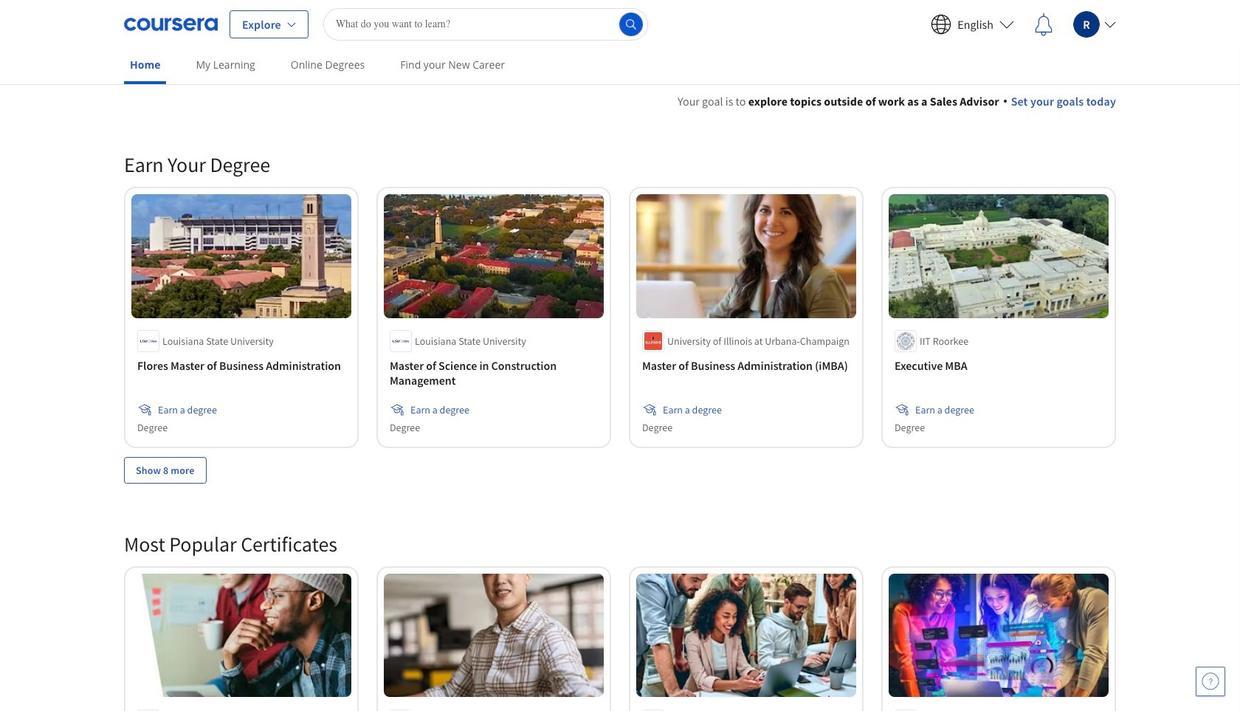 Task type: vqa. For each thing, say whether or not it's contained in the screenshot.
1st gain from the left
no



Task type: describe. For each thing, give the bounding box(es) containing it.
earn your degree collection element
[[115, 128, 1125, 507]]

help center image
[[1202, 673, 1220, 690]]



Task type: locate. For each thing, give the bounding box(es) containing it.
None search field
[[323, 8, 648, 40]]

main content
[[0, 75, 1241, 711]]

most popular certificates collection element
[[115, 507, 1125, 711]]

coursera image
[[124, 12, 218, 36]]

What do you want to learn? text field
[[323, 8, 648, 40]]



